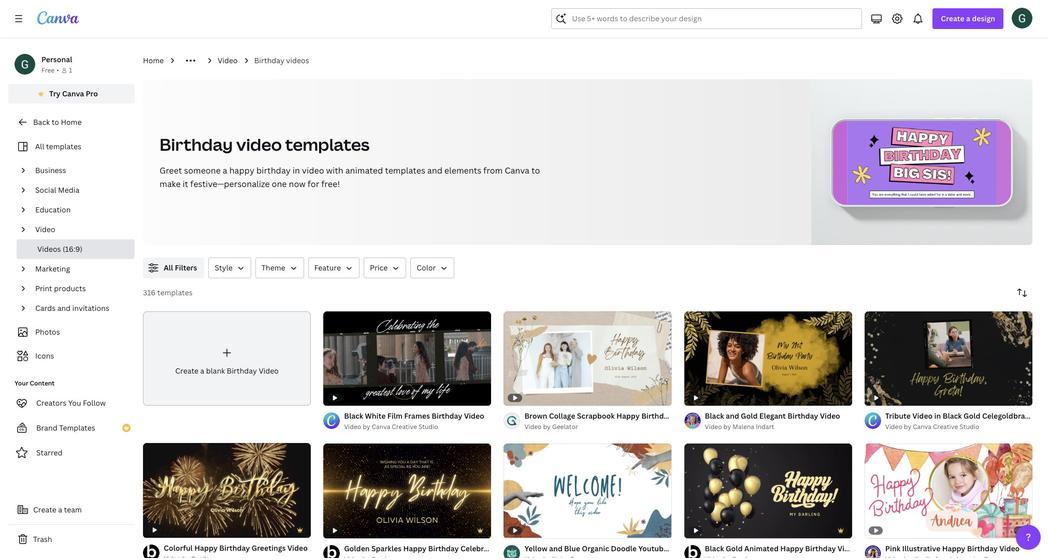 Task type: locate. For each thing, give the bounding box(es) containing it.
(16:9)
[[63, 244, 82, 254]]

black inside "tribute video in black gold celegoldbration sty video by canva creative studio"
[[943, 411, 962, 421]]

now
[[289, 178, 306, 190]]

1 horizontal spatial video link
[[218, 55, 238, 66]]

and left blue on the bottom right of page
[[549, 544, 563, 553]]

video by canva creative studio link for black
[[886, 422, 1033, 432]]

0 vertical spatial to
[[52, 117, 59, 127]]

creative
[[392, 423, 417, 431], [933, 423, 959, 431]]

to right back
[[52, 117, 59, 127]]

by down white
[[363, 423, 370, 431]]

create left the blank
[[175, 366, 199, 376]]

creators you follow link
[[8, 393, 135, 414]]

collage
[[549, 411, 576, 421]]

creative down tribute video in black gold celegoldbration sty link
[[933, 423, 959, 431]]

pink illustrative happy birthday video
[[886, 544, 1020, 553]]

and inside 'link'
[[57, 303, 71, 313]]

theme
[[262, 263, 285, 273]]

business link
[[31, 161, 129, 180]]

1 studio from the left
[[419, 423, 438, 431]]

2 vertical spatial create
[[33, 505, 56, 515]]

0 horizontal spatial creative
[[392, 423, 417, 431]]

golden sparkles happy birthday celebration message video
[[344, 544, 556, 553]]

happy up the video by geelator link on the bottom
[[617, 411, 640, 421]]

black for black white film frames birthday video video by canva creative studio
[[344, 411, 363, 421]]

all left filters
[[164, 263, 173, 273]]

white
[[365, 411, 386, 421]]

creative inside "tribute video in black gold celegoldbration sty video by canva creative studio"
[[933, 423, 959, 431]]

create for create a team
[[33, 505, 56, 515]]

a inside 'element'
[[200, 366, 204, 376]]

0 vertical spatial video link
[[218, 55, 238, 66]]

a left team
[[58, 505, 62, 515]]

print
[[35, 284, 52, 293]]

a inside dropdown button
[[967, 13, 971, 23]]

gold
[[741, 411, 758, 421], [964, 411, 981, 421], [726, 544, 743, 553]]

create left design
[[941, 13, 965, 23]]

filters
[[175, 263, 197, 273]]

studio down tribute video in black gold celegoldbration sty link
[[960, 423, 980, 431]]

0 horizontal spatial home
[[61, 117, 82, 127]]

education link
[[31, 200, 129, 220]]

gold left "animated"
[[726, 544, 743, 553]]

and right cards
[[57, 303, 71, 313]]

1 vertical spatial home
[[61, 117, 82, 127]]

canva right from
[[505, 165, 530, 176]]

brand templates
[[36, 423, 95, 433]]

create inside dropdown button
[[941, 13, 965, 23]]

gold inside black and gold elegant birthday video video by malena indart
[[741, 411, 758, 421]]

1 vertical spatial in
[[935, 411, 941, 421]]

templates
[[285, 133, 370, 155], [46, 141, 81, 151], [385, 165, 425, 176], [157, 288, 193, 298]]

and left elements
[[427, 165, 443, 176]]

video up the birthday
[[236, 133, 282, 155]]

and inside black and gold elegant birthday video video by malena indart
[[726, 411, 739, 421]]

1 horizontal spatial video
[[302, 165, 324, 176]]

1 vertical spatial create
[[175, 366, 199, 376]]

videos
[[286, 55, 309, 65]]

in up now
[[293, 165, 300, 176]]

all filters
[[164, 263, 197, 273]]

birthday inside black white film frames birthday video video by canva creative studio
[[432, 411, 462, 421]]

2 by from the left
[[543, 423, 551, 431]]

by left malena
[[724, 423, 731, 431]]

canva inside "tribute video in black gold celegoldbration sty video by canva creative studio"
[[913, 423, 932, 431]]

studio down "frames"
[[419, 423, 438, 431]]

personal
[[41, 54, 72, 64]]

1 horizontal spatial studio
[[960, 423, 980, 431]]

all filters button
[[143, 258, 204, 278]]

canva down tribute video in black gold celegoldbration sty link
[[913, 423, 932, 431]]

canva inside button
[[62, 89, 84, 98]]

2 horizontal spatial create
[[941, 13, 965, 23]]

1 vertical spatial all
[[164, 263, 173, 273]]

canva inside greet someone a happy birthday in video with animated templates and elements from canva to make it festive—personalize one now for free!
[[505, 165, 530, 176]]

canva inside black white film frames birthday video video by canva creative studio
[[372, 423, 390, 431]]

by inside black and gold elegant birthday video video by malena indart
[[724, 423, 731, 431]]

create left team
[[33, 505, 56, 515]]

a for design
[[967, 13, 971, 23]]

video by canva creative studio link for frames
[[344, 422, 484, 432]]

and for yellow and blue organic doodle youtube intro video
[[549, 544, 563, 553]]

organic
[[582, 544, 609, 553]]

0 vertical spatial all
[[35, 141, 44, 151]]

pink
[[886, 544, 901, 553]]

theme button
[[255, 258, 304, 278]]

and up malena
[[726, 411, 739, 421]]

a
[[967, 13, 971, 23], [223, 165, 227, 176], [200, 366, 204, 376], [58, 505, 62, 515]]

create
[[941, 13, 965, 23], [175, 366, 199, 376], [33, 505, 56, 515]]

by inside black white film frames birthday video video by canva creative studio
[[363, 423, 370, 431]]

by down brown
[[543, 423, 551, 431]]

cards
[[35, 303, 56, 313]]

create a team button
[[8, 500, 135, 520]]

birthday video templates
[[160, 133, 370, 155]]

templates right the animated
[[385, 165, 425, 176]]

design
[[972, 13, 996, 23]]

brown
[[525, 411, 547, 421]]

happy
[[617, 411, 640, 421], [194, 543, 218, 553], [403, 544, 427, 553], [943, 544, 966, 553], [781, 544, 804, 553]]

gold inside black gold animated happy birthday video link
[[726, 544, 743, 553]]

1 horizontal spatial all
[[164, 263, 173, 273]]

0 horizontal spatial create
[[33, 505, 56, 515]]

0 horizontal spatial video
[[236, 133, 282, 155]]

•
[[57, 66, 59, 75]]

0 vertical spatial home
[[143, 55, 164, 65]]

black inside black white film frames birthday video video by canva creative studio
[[344, 411, 363, 421]]

black white film frames birthday video link
[[344, 411, 484, 422]]

1 video by canva creative studio link from the left
[[344, 422, 484, 432]]

film
[[388, 411, 403, 421]]

canva right try
[[62, 89, 84, 98]]

None search field
[[552, 8, 863, 29]]

create inside button
[[33, 505, 56, 515]]

your
[[15, 379, 28, 388]]

2 creative from the left
[[933, 423, 959, 431]]

geelator
[[552, 423, 578, 431]]

animated
[[745, 544, 779, 553]]

1 creative from the left
[[392, 423, 417, 431]]

in
[[293, 165, 300, 176], [935, 411, 941, 421]]

1 vertical spatial video
[[302, 165, 324, 176]]

happy
[[229, 165, 254, 176]]

all down back
[[35, 141, 44, 151]]

1 horizontal spatial to
[[532, 165, 540, 176]]

birthday
[[254, 55, 285, 65], [160, 133, 233, 155], [227, 366, 257, 376], [432, 411, 462, 421], [642, 411, 672, 421], [788, 411, 819, 421], [219, 543, 250, 553], [428, 544, 459, 553], [968, 544, 998, 553], [806, 544, 836, 553]]

create a blank birthday video element
[[143, 311, 311, 406]]

make
[[160, 178, 181, 190]]

create a team
[[33, 505, 82, 515]]

you
[[68, 398, 81, 408]]

1 horizontal spatial video by canva creative studio link
[[886, 422, 1033, 432]]

0 horizontal spatial studio
[[419, 423, 438, 431]]

icons
[[35, 351, 54, 361]]

gold up malena
[[741, 411, 758, 421]]

1 vertical spatial video link
[[31, 220, 129, 239]]

3 by from the left
[[724, 423, 731, 431]]

4 by from the left
[[904, 423, 912, 431]]

0 horizontal spatial all
[[35, 141, 44, 151]]

in inside "tribute video in black gold celegoldbration sty video by canva creative studio"
[[935, 411, 941, 421]]

tribute video in black gold celegoldbration sty video by canva creative studio
[[886, 411, 1050, 431]]

malena
[[733, 423, 755, 431]]

black for black and gold elegant birthday video video by malena indart
[[705, 411, 724, 421]]

by inside brown collage scrapbook happy birthday video video by geelator
[[543, 423, 551, 431]]

create for create a design
[[941, 13, 965, 23]]

blue
[[564, 544, 580, 553]]

0 horizontal spatial in
[[293, 165, 300, 176]]

products
[[54, 284, 86, 293]]

by down the "tribute"
[[904, 423, 912, 431]]

video link
[[218, 55, 238, 66], [31, 220, 129, 239]]

and inside greet someone a happy birthday in video with animated templates and elements from canva to make it festive—personalize one now for free!
[[427, 165, 443, 176]]

greet
[[160, 165, 182, 176]]

tribute
[[886, 411, 911, 421]]

birthday inside black and gold elegant birthday video video by malena indart
[[788, 411, 819, 421]]

back to home
[[33, 117, 82, 127]]

one
[[272, 178, 287, 190]]

happy right illustrative
[[943, 544, 966, 553]]

create a blank birthday video link
[[143, 311, 311, 406]]

scrapbook
[[577, 411, 615, 421]]

frames
[[404, 411, 430, 421]]

a inside greet someone a happy birthday in video with animated templates and elements from canva to make it festive—personalize one now for free!
[[223, 165, 227, 176]]

1 vertical spatial to
[[532, 165, 540, 176]]

a left design
[[967, 13, 971, 23]]

colorful happy birthday greetings video
[[164, 543, 308, 553]]

a inside button
[[58, 505, 62, 515]]

gold left celegoldbration
[[964, 411, 981, 421]]

2 studio from the left
[[960, 423, 980, 431]]

video up for
[[302, 165, 324, 176]]

video
[[236, 133, 282, 155], [302, 165, 324, 176]]

1 by from the left
[[363, 423, 370, 431]]

birthday inside "link"
[[968, 544, 998, 553]]

happy inside "link"
[[943, 544, 966, 553]]

to right from
[[532, 165, 540, 176]]

video by canva creative studio link
[[344, 422, 484, 432], [886, 422, 1033, 432]]

by for collage
[[543, 423, 551, 431]]

0 vertical spatial create
[[941, 13, 965, 23]]

celebration
[[461, 544, 502, 553]]

yellow and blue organic doodle youtube intro video
[[525, 544, 709, 553]]

0 vertical spatial in
[[293, 165, 300, 176]]

0 vertical spatial video
[[236, 133, 282, 155]]

2 video by canva creative studio link from the left
[[886, 422, 1033, 432]]

0 horizontal spatial video by canva creative studio link
[[344, 422, 484, 432]]

birthday inside 'element'
[[227, 366, 257, 376]]

greet someone a happy birthday in video with animated templates and elements from canva to make it festive—personalize one now for free!
[[160, 165, 540, 190]]

all inside button
[[164, 263, 173, 273]]

a left the blank
[[200, 366, 204, 376]]

canva down white
[[372, 423, 390, 431]]

in right the "tribute"
[[935, 411, 941, 421]]

1 horizontal spatial in
[[935, 411, 941, 421]]

back
[[33, 117, 50, 127]]

video
[[218, 55, 238, 65], [35, 224, 55, 234], [259, 366, 279, 376], [464, 411, 484, 421], [674, 411, 694, 421], [820, 411, 841, 421], [913, 411, 933, 421], [344, 423, 361, 431], [525, 423, 542, 431], [705, 423, 722, 431], [886, 423, 903, 431], [288, 543, 308, 553], [536, 544, 556, 553], [689, 544, 709, 553], [1000, 544, 1020, 553], [838, 544, 858, 553]]

marketing link
[[31, 259, 129, 279]]

black for black gold animated happy birthday video
[[705, 544, 724, 553]]

1 horizontal spatial create
[[175, 366, 199, 376]]

1 horizontal spatial creative
[[933, 423, 959, 431]]

create inside 'element'
[[175, 366, 199, 376]]

free!
[[321, 178, 340, 190]]

creative down film
[[392, 423, 417, 431]]

happy inside brown collage scrapbook happy birthday video video by geelator
[[617, 411, 640, 421]]

black inside black and gold elegant birthday video video by malena indart
[[705, 411, 724, 421]]

templates down back to home
[[46, 141, 81, 151]]

create a design button
[[933, 8, 1004, 29]]

follow
[[83, 398, 106, 408]]

a up festive—personalize on the top
[[223, 165, 227, 176]]

birthday video templates image
[[812, 79, 1033, 245], [848, 121, 997, 205]]

1 horizontal spatial home
[[143, 55, 164, 65]]

black
[[344, 411, 363, 421], [705, 411, 724, 421], [943, 411, 962, 421], [705, 544, 724, 553]]

to inside greet someone a happy birthday in video with animated templates and elements from canva to make it festive—personalize one now for free!
[[532, 165, 540, 176]]

marketing
[[35, 264, 70, 274]]



Task type: vqa. For each thing, say whether or not it's contained in the screenshot.
ALL TEMPLATES on the left of page
yes



Task type: describe. For each thing, give the bounding box(es) containing it.
video inside 'element'
[[259, 366, 279, 376]]

by for white
[[363, 423, 370, 431]]

316
[[143, 288, 156, 298]]

pro
[[86, 89, 98, 98]]

creative inside black white film frames birthday video video by canva creative studio
[[392, 423, 417, 431]]

templates
[[59, 423, 95, 433]]

media
[[58, 185, 79, 195]]

doodle
[[611, 544, 637, 553]]

golden
[[344, 544, 370, 553]]

print products
[[35, 284, 86, 293]]

videos (16:9)
[[37, 244, 82, 254]]

gold inside "tribute video in black gold celegoldbration sty video by canva creative studio"
[[964, 411, 981, 421]]

style button
[[209, 258, 251, 278]]

social media link
[[31, 180, 129, 200]]

colorful happy birthday greetings video link
[[164, 542, 308, 554]]

brown collage scrapbook happy birthday video video by geelator
[[525, 411, 694, 431]]

all for all filters
[[164, 263, 173, 273]]

feature
[[314, 263, 341, 273]]

indart
[[756, 423, 774, 431]]

feature button
[[308, 258, 360, 278]]

sparkles
[[372, 544, 402, 553]]

studio inside black white film frames birthday video video by canva creative studio
[[419, 423, 438, 431]]

home inside back to home link
[[61, 117, 82, 127]]

by inside "tribute video in black gold celegoldbration sty video by canva creative studio"
[[904, 423, 912, 431]]

video inside greet someone a happy birthday in video with animated templates and elements from canva to make it festive—personalize one now for free!
[[302, 165, 324, 176]]

youtube
[[639, 544, 668, 553]]

blank
[[206, 366, 225, 376]]

Sort by button
[[1012, 282, 1033, 303]]

birthday
[[257, 165, 291, 176]]

all templates link
[[15, 137, 129, 157]]

and for cards and invitations
[[57, 303, 71, 313]]

by for and
[[724, 423, 731, 431]]

price button
[[364, 258, 406, 278]]

team
[[64, 505, 82, 515]]

free
[[41, 66, 55, 75]]

black gold animated happy birthday video link
[[705, 543, 858, 554]]

and for black and gold elegant birthday video video by malena indart
[[726, 411, 739, 421]]

illustrative
[[903, 544, 941, 553]]

back to home link
[[8, 112, 135, 133]]

colorful
[[164, 543, 193, 553]]

try
[[49, 89, 60, 98]]

trash
[[33, 534, 52, 544]]

create a design
[[941, 13, 996, 23]]

brand templates link
[[8, 418, 135, 438]]

starred link
[[8, 443, 135, 463]]

home link
[[143, 55, 164, 66]]

for
[[308, 178, 319, 190]]

0 horizontal spatial video link
[[31, 220, 129, 239]]

templates down all filters button on the top left of page
[[157, 288, 193, 298]]

try canva pro button
[[8, 84, 135, 104]]

create a blank birthday video
[[175, 366, 279, 376]]

templates inside greet someone a happy birthday in video with animated templates and elements from canva to make it festive—personalize one now for free!
[[385, 165, 425, 176]]

golden sparkles happy birthday celebration message video link
[[344, 543, 556, 554]]

birthday inside brown collage scrapbook happy birthday video video by geelator
[[642, 411, 672, 421]]

festive—personalize
[[190, 178, 270, 190]]

0 horizontal spatial to
[[52, 117, 59, 127]]

pink illustrative happy birthday video link
[[886, 543, 1020, 554]]

1
[[69, 66, 72, 75]]

black and gold elegant birthday video link
[[705, 411, 841, 422]]

color button
[[411, 258, 455, 278]]

Search search field
[[572, 9, 856, 29]]

elegant
[[760, 411, 786, 421]]

starred
[[36, 448, 63, 458]]

video inside "link"
[[1000, 544, 1020, 553]]

studio inside "tribute video in black gold celegoldbration sty video by canva creative studio"
[[960, 423, 980, 431]]

happy right "animated"
[[781, 544, 804, 553]]

all for all templates
[[35, 141, 44, 151]]

in inside greet someone a happy birthday in video with animated templates and elements from canva to make it festive—personalize one now for free!
[[293, 165, 300, 176]]

celegoldbration
[[983, 411, 1040, 421]]

create for create a blank birthday video
[[175, 366, 199, 376]]

intro
[[670, 544, 687, 553]]

templates up with
[[285, 133, 370, 155]]

greetings
[[252, 543, 286, 553]]

sty
[[1041, 411, 1050, 421]]

elements
[[445, 165, 482, 176]]

style
[[215, 263, 233, 273]]

black gold animated happy birthday video
[[705, 544, 858, 553]]

video by geelator link
[[525, 422, 672, 432]]

video by malena indart link
[[705, 422, 841, 432]]

from
[[484, 165, 503, 176]]

photos link
[[15, 322, 129, 342]]

a for team
[[58, 505, 62, 515]]

a for blank
[[200, 366, 204, 376]]

with
[[326, 165, 344, 176]]

business
[[35, 165, 66, 175]]

yellow and blue organic doodle youtube intro video link
[[525, 543, 709, 554]]

316 templates
[[143, 288, 193, 298]]

social media
[[35, 185, 79, 195]]

greg robinson image
[[1012, 8, 1033, 29]]

education
[[35, 205, 71, 215]]

creators
[[36, 398, 66, 408]]

it
[[183, 178, 188, 190]]

happy right sparkles
[[403, 544, 427, 553]]

happy right colorful
[[194, 543, 218, 553]]

trash link
[[8, 529, 135, 550]]

print products link
[[31, 279, 129, 299]]

birthday videos
[[254, 55, 309, 65]]

invitations
[[72, 303, 109, 313]]

message
[[504, 544, 534, 553]]



